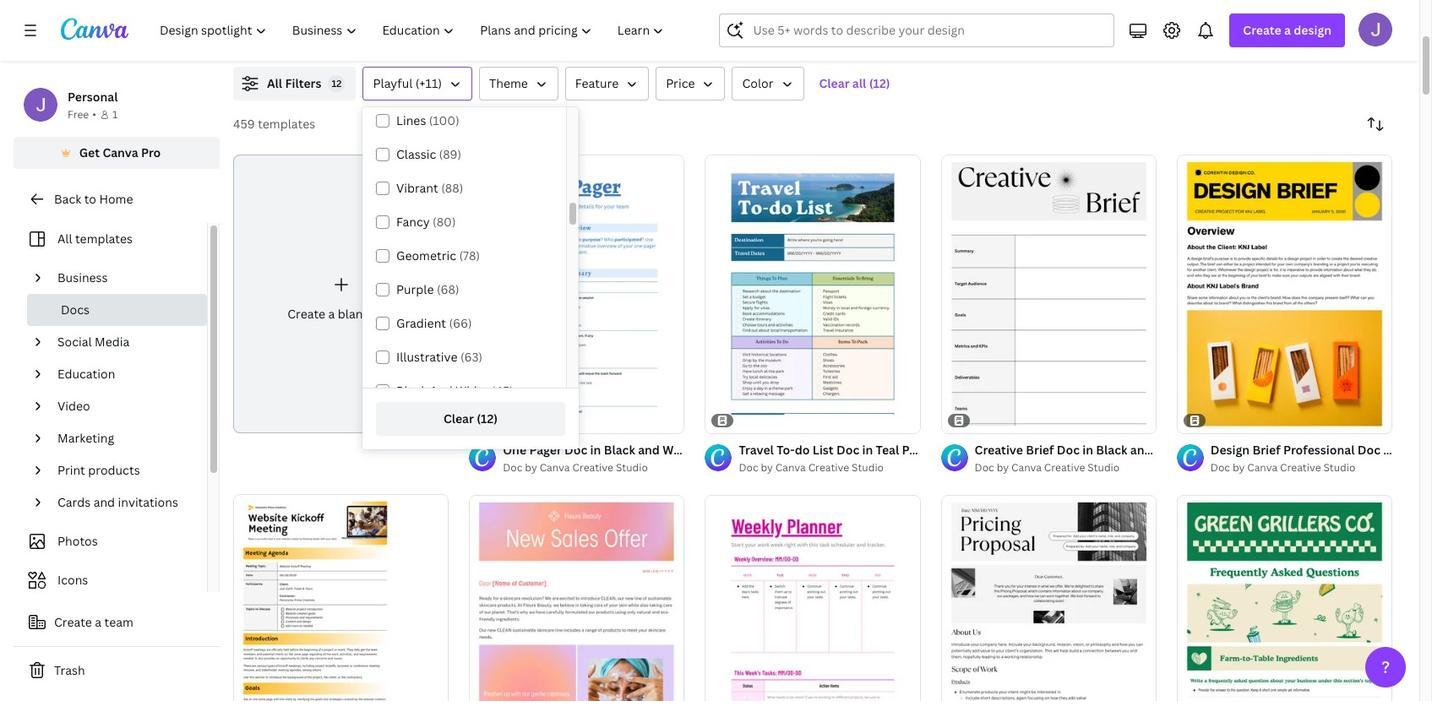 Task type: locate. For each thing, give the bounding box(es) containing it.
0 horizontal spatial a
[[95, 615, 102, 631]]

black and white (45)
[[396, 383, 514, 399]]

templates for all templates
[[75, 231, 133, 247]]

travel to-do list doc in teal pastel green pastel purple vibrant professional style image
[[705, 155, 921, 434]]

(80)
[[433, 214, 456, 230]]

(12) down the (45) at the left bottom
[[477, 411, 498, 427]]

0 horizontal spatial white
[[456, 383, 489, 399]]

education link
[[51, 358, 197, 391]]

studio for food & restaurant faqs doc in green cream yellow bold nostalgia style image
[[1324, 461, 1356, 475]]

marketing
[[57, 430, 114, 446]]

(88)
[[441, 180, 463, 196]]

products
[[88, 462, 140, 478]]

0 vertical spatial all
[[267, 75, 282, 91]]

create for create a team
[[54, 615, 92, 631]]

marketing link
[[51, 423, 197, 455]]

1 horizontal spatial clear
[[820, 75, 850, 91]]

1 horizontal spatial white
[[1155, 442, 1189, 458]]

create a team button
[[14, 606, 220, 640]]

playful (+11) button
[[363, 67, 473, 101]]

2 by from the left
[[761, 461, 773, 475]]

1 vertical spatial black
[[1097, 442, 1128, 458]]

1 horizontal spatial create
[[288, 306, 326, 322]]

1 vertical spatial and
[[94, 495, 115, 511]]

get canva pro button
[[14, 137, 220, 169]]

creative for travel to-do list doc in teal pastel green pastel purple vibrant professional style image
[[809, 461, 850, 475]]

0 horizontal spatial templates
[[75, 231, 133, 247]]

all for all filters
[[267, 75, 282, 91]]

create inside dropdown button
[[1244, 22, 1282, 38]]

0 horizontal spatial clear
[[444, 411, 474, 427]]

lines (100)
[[396, 112, 460, 128]]

all down the back on the left top
[[57, 231, 72, 247]]

personal
[[68, 89, 118, 105]]

by for business letter professional doc in salmon light blue gradients style image on the left bottom of page
[[525, 461, 537, 475]]

(78)
[[459, 248, 480, 264]]

0 vertical spatial a
[[1285, 22, 1292, 38]]

2 horizontal spatial doc by canva creative studio
[[1211, 461, 1356, 475]]

to
[[84, 191, 96, 207]]

0 horizontal spatial and
[[94, 495, 115, 511]]

purple (68)
[[396, 282, 459, 298]]

back to home link
[[14, 183, 220, 216]]

2 vertical spatial create
[[54, 615, 92, 631]]

video
[[57, 398, 90, 414]]

and
[[430, 383, 453, 399]]

0 vertical spatial and
[[1131, 442, 1153, 458]]

(45)
[[492, 383, 514, 399]]

0 horizontal spatial doc by canva creative studio
[[503, 461, 648, 475]]

jacob simon image
[[1359, 13, 1393, 46]]

1 horizontal spatial and
[[1131, 442, 1153, 458]]

studio
[[616, 461, 648, 475], [852, 461, 884, 475], [1088, 461, 1120, 475], [1324, 461, 1356, 475]]

3 doc by canva creative studio link from the left
[[975, 460, 1157, 477]]

12
[[332, 77, 342, 90]]

0 vertical spatial create
[[1244, 22, 1282, 38]]

1 vertical spatial all
[[57, 231, 72, 247]]

3 by from the left
[[997, 461, 1009, 475]]

white inside creative brief doc in black and white grey editorial style doc by canva creative studio
[[1155, 442, 1189, 458]]

black right in
[[1097, 442, 1128, 458]]

back to home
[[54, 191, 133, 207]]

2 horizontal spatial a
[[1285, 22, 1292, 38]]

create a blank doc link
[[233, 155, 449, 434]]

0 vertical spatial templates
[[258, 116, 315, 132]]

1 doc by canva creative studio from the left
[[503, 461, 648, 475]]

0 horizontal spatial black
[[396, 383, 427, 399]]

a inside create a team button
[[95, 615, 102, 631]]

white
[[456, 383, 489, 399], [1155, 442, 1189, 458]]

doc
[[372, 306, 395, 322], [1057, 442, 1080, 458], [503, 461, 523, 475], [739, 461, 759, 475], [975, 461, 995, 475], [1211, 461, 1231, 475]]

3 doc by canva creative studio from the left
[[1211, 461, 1356, 475]]

create a team
[[54, 615, 133, 631]]

4 doc by canva creative studio link from the left
[[1211, 460, 1393, 477]]

business link
[[51, 262, 197, 294]]

2 doc by canva creative studio link from the left
[[739, 460, 921, 477]]

canva for "one pager doc in black and white blue light blue classic professional style" image
[[540, 461, 570, 475]]

home
[[99, 191, 133, 207]]

(12) right all
[[870, 75, 891, 91]]

trash
[[54, 663, 85, 679]]

templates down back to home
[[75, 231, 133, 247]]

creative
[[975, 442, 1024, 458], [573, 461, 614, 475], [809, 461, 850, 475], [1045, 461, 1086, 475], [1281, 461, 1322, 475]]

studio for business letter professional doc in salmon light blue gradients style image on the left bottom of page
[[616, 461, 648, 475]]

lines
[[396, 112, 426, 128]]

0 vertical spatial (12)
[[870, 75, 891, 91]]

1 horizontal spatial doc by canva creative studio
[[739, 461, 884, 475]]

doc by canva creative studio link for food & restaurant faqs doc in green cream yellow bold nostalgia style image
[[1211, 460, 1393, 477]]

create down icons
[[54, 615, 92, 631]]

clear down black and white (45)
[[444, 411, 474, 427]]

doc by canva creative studio for business letter professional doc in salmon light blue gradients style image on the left bottom of page
[[503, 461, 648, 475]]

1 horizontal spatial black
[[1097, 442, 1128, 458]]

a inside create a blank doc element
[[328, 306, 335, 322]]

2 doc by canva creative studio from the left
[[739, 461, 884, 475]]

1 vertical spatial templates
[[75, 231, 133, 247]]

fancy (80)
[[396, 214, 456, 230]]

1 vertical spatial a
[[328, 306, 335, 322]]

create left design
[[1244, 22, 1282, 38]]

1 vertical spatial white
[[1155, 442, 1189, 458]]

doc by canva creative studio link for weekly planner doc in magenta light pink vibrant professional style 'image'
[[739, 460, 921, 477]]

and right in
[[1131, 442, 1153, 458]]

a left team
[[95, 615, 102, 631]]

1 vertical spatial (12)
[[477, 411, 498, 427]]

3 studio from the left
[[1088, 461, 1120, 475]]

1 by from the left
[[525, 461, 537, 475]]

templates for 459 templates
[[258, 116, 315, 132]]

white left grey
[[1155, 442, 1189, 458]]

1 horizontal spatial templates
[[258, 116, 315, 132]]

all left filters
[[267, 75, 282, 91]]

all for all templates
[[57, 231, 72, 247]]

1 vertical spatial create
[[288, 306, 326, 322]]

templates down all filters
[[258, 116, 315, 132]]

None search field
[[720, 14, 1115, 47]]

a left design
[[1285, 22, 1292, 38]]

geometric (78)
[[396, 248, 480, 264]]

one pager doc in black and white blue light blue classic professional style image
[[469, 155, 685, 434]]

4 studio from the left
[[1324, 461, 1356, 475]]

2 vertical spatial a
[[95, 615, 102, 631]]

education
[[57, 366, 115, 382]]

weekly planner doc in magenta light pink vibrant professional style image
[[705, 495, 921, 702]]

0 vertical spatial clear
[[820, 75, 850, 91]]

print
[[57, 462, 85, 478]]

kickoff meeting doc in orange black white professional gradients style image
[[233, 495, 449, 702]]

0 horizontal spatial create
[[54, 615, 92, 631]]

black inside creative brief doc in black and white grey editorial style doc by canva creative studio
[[1097, 442, 1128, 458]]

a for blank
[[328, 306, 335, 322]]

gradient (66)
[[396, 315, 472, 331]]

0 vertical spatial white
[[456, 383, 489, 399]]

12 filter options selected element
[[328, 75, 345, 92]]

clear inside the clear all (12) button
[[820, 75, 850, 91]]

0 horizontal spatial all
[[57, 231, 72, 247]]

and right the "cards"
[[94, 495, 115, 511]]

print products link
[[51, 455, 197, 487]]

4 by from the left
[[1233, 461, 1245, 475]]

1 horizontal spatial a
[[328, 306, 335, 322]]

feature button
[[565, 67, 649, 101]]

by
[[525, 461, 537, 475], [761, 461, 773, 475], [997, 461, 1009, 475], [1233, 461, 1245, 475]]

white up clear (12)
[[456, 383, 489, 399]]

a for design
[[1285, 22, 1292, 38]]

doc by canva creative studio
[[503, 461, 648, 475], [739, 461, 884, 475], [1211, 461, 1356, 475]]

canva inside button
[[103, 145, 138, 161]]

a
[[1285, 22, 1292, 38], [328, 306, 335, 322], [95, 615, 102, 631]]

purple
[[396, 282, 434, 298]]

1 studio from the left
[[616, 461, 648, 475]]

1 doc by canva creative studio link from the left
[[503, 460, 685, 477]]

create inside button
[[54, 615, 92, 631]]

black left and
[[396, 383, 427, 399]]

icons
[[57, 572, 88, 588]]

a inside the create a design dropdown button
[[1285, 22, 1292, 38]]

1 vertical spatial clear
[[444, 411, 474, 427]]

clear left all
[[820, 75, 850, 91]]

business letter professional doc in salmon light blue gradients style image
[[469, 495, 685, 702]]

brief
[[1026, 442, 1055, 458]]

2 horizontal spatial create
[[1244, 22, 1282, 38]]

(12)
[[870, 75, 891, 91], [477, 411, 498, 427]]

and
[[1131, 442, 1153, 458], [94, 495, 115, 511]]

clear inside clear (12) button
[[444, 411, 474, 427]]

video link
[[51, 391, 197, 423]]

1 horizontal spatial (12)
[[870, 75, 891, 91]]

all templates
[[57, 231, 133, 247]]

create left blank
[[288, 306, 326, 322]]

classic
[[396, 146, 436, 162]]

1 horizontal spatial all
[[267, 75, 282, 91]]

filters
[[285, 75, 322, 91]]

2 studio from the left
[[852, 461, 884, 475]]

creative brief doc in black and white grey editorial style link
[[975, 441, 1303, 460]]

free
[[68, 107, 89, 122]]

a left blank
[[328, 306, 335, 322]]

clear all (12)
[[820, 75, 891, 91]]

0 vertical spatial black
[[396, 383, 427, 399]]

canva
[[103, 145, 138, 161], [540, 461, 570, 475], [776, 461, 806, 475], [1012, 461, 1042, 475], [1248, 461, 1278, 475]]



Task type: vqa. For each thing, say whether or not it's contained in the screenshot.
RECORDER
no



Task type: describe. For each thing, give the bounding box(es) containing it.
cards and invitations link
[[51, 487, 197, 519]]

grey
[[1192, 442, 1219, 458]]

theme
[[489, 75, 528, 91]]

cards and invitations
[[57, 495, 178, 511]]

canva for travel to-do list doc in teal pastel green pastel purple vibrant professional style image
[[776, 461, 806, 475]]

by for food & restaurant faqs doc in green cream yellow bold nostalgia style image
[[1233, 461, 1245, 475]]

pricing proposal professional doc in white black grey sleek monochrome style image
[[941, 495, 1157, 702]]

price
[[666, 75, 695, 91]]

blank
[[338, 306, 369, 322]]

get canva pro
[[79, 145, 161, 161]]

create a blank doc
[[288, 306, 395, 322]]

doc by canva creative studio link for business letter professional doc in salmon light blue gradients style image on the left bottom of page
[[503, 460, 685, 477]]

creative for "one pager doc in black and white blue light blue classic professional style" image
[[573, 461, 614, 475]]

food & restaurant faqs doc in green cream yellow bold nostalgia style image
[[1177, 495, 1393, 702]]

by for weekly planner doc in magenta light pink vibrant professional style 'image'
[[761, 461, 773, 475]]

style
[[1274, 442, 1303, 458]]

design brief professional doc in yellow black grey bold modern style image
[[1177, 155, 1393, 434]]

a for team
[[95, 615, 102, 631]]

media
[[95, 334, 130, 350]]

business
[[57, 270, 108, 286]]

illustrative
[[396, 349, 458, 365]]

social media link
[[51, 326, 197, 358]]

geometric
[[396, 248, 457, 264]]

doc by canva creative studio link for pricing proposal professional doc in white black grey sleek monochrome style image
[[975, 460, 1157, 477]]

Search search field
[[754, 14, 1104, 46]]

create a design button
[[1230, 14, 1346, 47]]

•
[[92, 107, 96, 122]]

gradient
[[396, 315, 446, 331]]

creative brief doc in black and white grey editorial style doc by canva creative studio
[[975, 442, 1303, 475]]

clear for clear all (12)
[[820, 75, 850, 91]]

icons link
[[24, 565, 197, 597]]

canva for design brief professional doc in yellow black grey bold modern style image
[[1248, 461, 1278, 475]]

social
[[57, 334, 92, 350]]

459
[[233, 116, 255, 132]]

create a blank doc element
[[233, 155, 449, 434]]

(66)
[[449, 315, 472, 331]]

playful (+11)
[[373, 75, 442, 91]]

0 horizontal spatial (12)
[[477, 411, 498, 427]]

creative for design brief professional doc in yellow black grey bold modern style image
[[1281, 461, 1322, 475]]

(68)
[[437, 282, 459, 298]]

fancy
[[396, 214, 430, 230]]

photos
[[57, 533, 98, 549]]

trash link
[[14, 654, 220, 688]]

price button
[[656, 67, 726, 101]]

playful
[[373, 75, 413, 91]]

clear all (12) button
[[811, 67, 899, 101]]

459 templates
[[233, 116, 315, 132]]

classic (89)
[[396, 146, 462, 162]]

clear (12) button
[[376, 402, 566, 436]]

doc by canva creative studio for food & restaurant faqs doc in green cream yellow bold nostalgia style image
[[1211, 461, 1356, 475]]

pro
[[141, 145, 161, 161]]

creative brief doc in black and white grey editorial style image
[[941, 155, 1157, 434]]

1
[[112, 107, 118, 122]]

by inside creative brief doc in black and white grey editorial style doc by canva creative studio
[[997, 461, 1009, 475]]

team
[[104, 615, 133, 631]]

(89)
[[439, 146, 462, 162]]

theme button
[[479, 67, 559, 101]]

invitations
[[118, 495, 178, 511]]

color
[[743, 75, 774, 91]]

studio for weekly planner doc in magenta light pink vibrant professional style 'image'
[[852, 461, 884, 475]]

canva inside creative brief doc in black and white grey editorial style doc by canva creative studio
[[1012, 461, 1042, 475]]

social media
[[57, 334, 130, 350]]

feature
[[576, 75, 619, 91]]

(100)
[[429, 112, 460, 128]]

all filters
[[267, 75, 322, 91]]

photos link
[[24, 526, 197, 558]]

back
[[54, 191, 81, 207]]

top level navigation element
[[149, 14, 679, 47]]

and inside creative brief doc in black and white grey editorial style doc by canva creative studio
[[1131, 442, 1153, 458]]

cards
[[57, 495, 91, 511]]

docs
[[61, 302, 90, 318]]

create for create a blank doc
[[288, 306, 326, 322]]

in
[[1083, 442, 1094, 458]]

design
[[1294, 22, 1332, 38]]

editorial
[[1222, 442, 1271, 458]]

all templates link
[[24, 223, 197, 255]]

(+11)
[[416, 75, 442, 91]]

Sort by button
[[1359, 107, 1393, 141]]

illustrative (63)
[[396, 349, 483, 365]]

clear for clear (12)
[[444, 411, 474, 427]]

clear (12)
[[444, 411, 498, 427]]

free •
[[68, 107, 96, 122]]

(63)
[[461, 349, 483, 365]]

doc by canva creative studio for weekly planner doc in magenta light pink vibrant professional style 'image'
[[739, 461, 884, 475]]

vibrant
[[396, 180, 439, 196]]

create a design
[[1244, 22, 1332, 38]]

create for create a design
[[1244, 22, 1282, 38]]

studio inside creative brief doc in black and white grey editorial style doc by canva creative studio
[[1088, 461, 1120, 475]]

color button
[[732, 67, 804, 101]]

print products
[[57, 462, 140, 478]]

all
[[853, 75, 867, 91]]

get
[[79, 145, 100, 161]]



